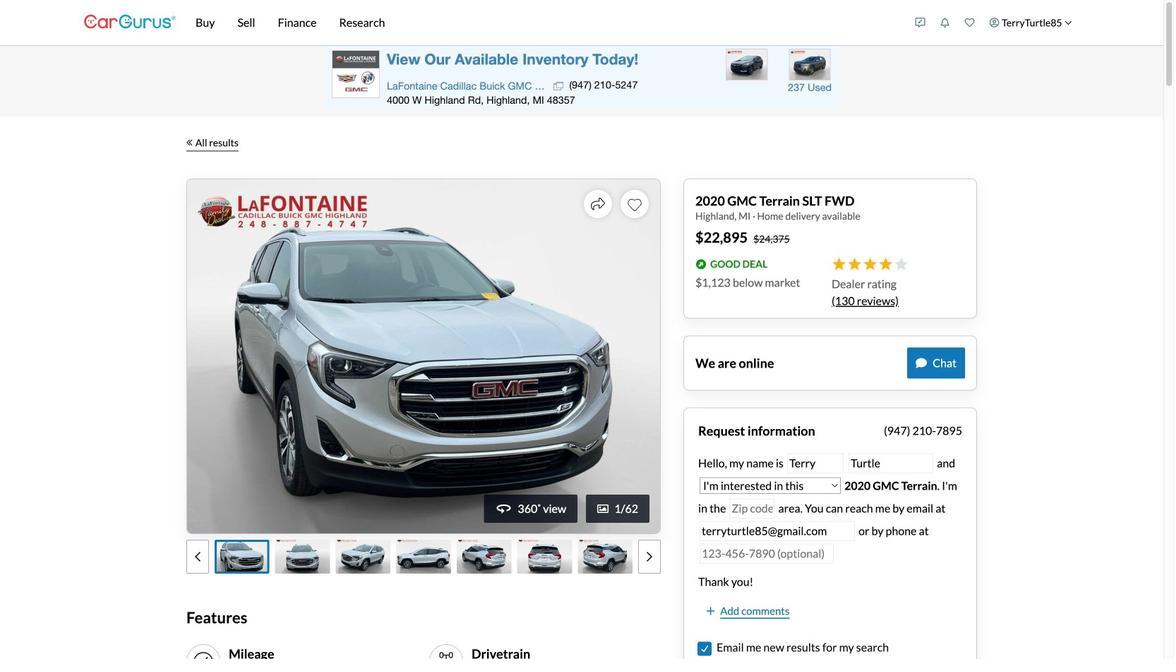 Task type: vqa. For each thing, say whether or not it's contained in the screenshot.
prev page ICON
yes



Task type: describe. For each thing, give the bounding box(es) containing it.
Email address email field
[[700, 522, 856, 542]]

saved cars image
[[965, 18, 975, 28]]

view vehicle photo 1 image
[[215, 540, 270, 574]]

Last name field
[[849, 454, 934, 474]]

4 rating image
[[832, 258, 909, 272]]

share image
[[591, 197, 605, 211]]

next page image
[[647, 552, 653, 563]]

view vehicle photo 6 image
[[518, 540, 572, 574]]

Zip code field
[[730, 499, 775, 519]]

mileage image
[[192, 651, 215, 660]]

chevron down image
[[1065, 19, 1073, 26]]

advertisement element
[[325, 46, 839, 110]]

First name field
[[788, 454, 844, 474]]

view vehicle photo 4 image
[[396, 540, 451, 574]]



Task type: locate. For each thing, give the bounding box(es) containing it.
Phone (optional) telephone field
[[700, 544, 834, 565]]

view vehicle photo 3 image
[[336, 540, 391, 574]]

user icon image
[[990, 18, 1000, 28]]

menu item
[[983, 3, 1080, 42]]

plus image
[[707, 607, 715, 617]]

open notifications image
[[941, 18, 951, 28]]

menu
[[909, 3, 1080, 42]]

view vehicle photo 7 image
[[578, 540, 633, 574]]

view vehicle photo 2 image
[[275, 540, 330, 574]]

add a car review image
[[916, 18, 926, 28]]

image image
[[598, 504, 609, 515]]

drivetrain image
[[435, 651, 458, 660]]

prev page image
[[195, 552, 201, 563]]

menu bar
[[176, 0, 909, 45]]

view vehicle photo 5 image
[[457, 540, 512, 574]]

chevron double left image
[[187, 139, 193, 146]]

comment image
[[916, 358, 928, 369]]

vehicle full photo image
[[187, 179, 661, 534]]

None button
[[699, 643, 711, 656]]

tab list
[[187, 540, 661, 574]]



